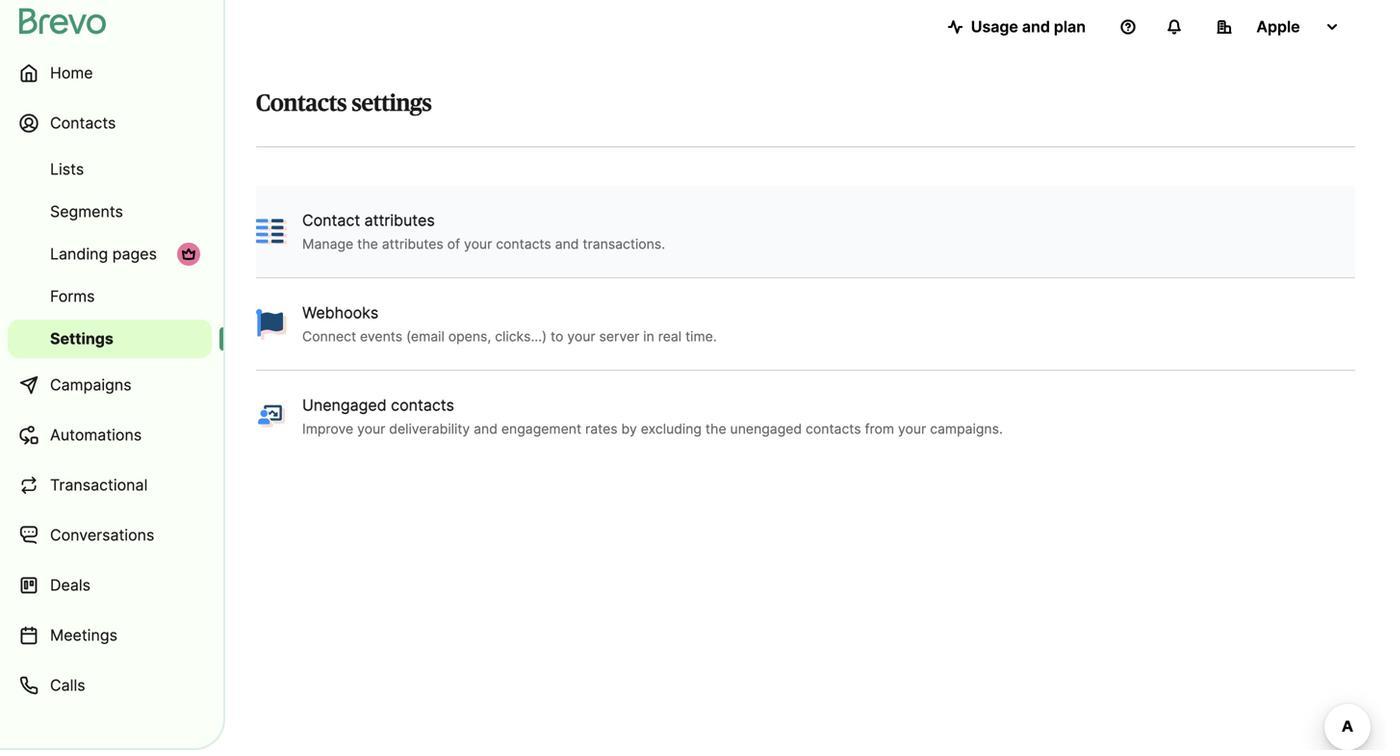Task type: locate. For each thing, give the bounding box(es) containing it.
landing pages link
[[8, 235, 212, 273]]

transactional link
[[8, 462, 212, 508]]

and
[[1023, 17, 1050, 36], [555, 236, 579, 252], [474, 421, 498, 437]]

1 vertical spatial contacts
[[391, 396, 454, 414]]

deals link
[[8, 562, 212, 609]]

forms link
[[8, 277, 212, 316]]

webhooks connect events (email opens, clicks…) to your server in real time.
[[302, 303, 717, 344]]

contacts link
[[8, 100, 212, 146]]

transactions.
[[583, 236, 665, 252]]

time.
[[686, 328, 717, 344]]

1 horizontal spatial contacts
[[256, 92, 347, 116]]

0 vertical spatial and
[[1023, 17, 1050, 36]]

and left plan
[[1023, 17, 1050, 36]]

contacts
[[256, 92, 347, 116], [50, 114, 116, 132]]

plan
[[1054, 17, 1086, 36]]

home
[[50, 64, 93, 82]]

1 horizontal spatial the
[[706, 421, 727, 437]]

contacts up deliverability
[[391, 396, 454, 414]]

your right to
[[567, 328, 596, 344]]

the inside contact attributes manage the attributes of your contacts and transactions.
[[357, 236, 378, 252]]

landing pages
[[50, 245, 157, 263]]

usage and plan
[[971, 17, 1086, 36]]

segments
[[50, 202, 123, 221]]

webhooks
[[302, 303, 379, 322]]

2 vertical spatial and
[[474, 421, 498, 437]]

automations
[[50, 426, 142, 444]]

1 horizontal spatial and
[[555, 236, 579, 252]]

the right excluding
[[706, 421, 727, 437]]

attributes left of
[[382, 236, 444, 252]]

1 vertical spatial the
[[706, 421, 727, 437]]

(email
[[406, 328, 445, 344]]

2 horizontal spatial contacts
[[806, 421, 861, 437]]

landing
[[50, 245, 108, 263]]

and inside button
[[1023, 17, 1050, 36]]

contacts
[[496, 236, 551, 252], [391, 396, 454, 414], [806, 421, 861, 437]]

campaigns
[[50, 376, 132, 394]]

and inside contact attributes manage the attributes of your contacts and transactions.
[[555, 236, 579, 252]]

your down the unengaged
[[357, 421, 386, 437]]

deliverability
[[389, 421, 470, 437]]

0 vertical spatial the
[[357, 236, 378, 252]]

0 vertical spatial contacts
[[496, 236, 551, 252]]

settings link
[[8, 320, 212, 358]]

1 horizontal spatial contacts
[[496, 236, 551, 252]]

contacts left the settings
[[256, 92, 347, 116]]

meetings link
[[8, 612, 212, 659]]

real
[[658, 328, 682, 344]]

0 horizontal spatial contacts
[[50, 114, 116, 132]]

lists
[[50, 160, 84, 179]]

by
[[622, 421, 637, 437]]

manage
[[302, 236, 354, 252]]

contacts left from on the bottom right of the page
[[806, 421, 861, 437]]

1 vertical spatial and
[[555, 236, 579, 252]]

engagement
[[502, 421, 582, 437]]

your right of
[[464, 236, 492, 252]]

attributes
[[365, 211, 435, 229], [382, 236, 444, 252]]

unengaged
[[302, 396, 387, 414]]

0 horizontal spatial and
[[474, 421, 498, 437]]

contacts right of
[[496, 236, 551, 252]]

opens,
[[449, 328, 491, 344]]

and left transactions.
[[555, 236, 579, 252]]

conversations
[[50, 526, 154, 545]]

in
[[644, 328, 655, 344]]

your
[[464, 236, 492, 252], [567, 328, 596, 344], [357, 421, 386, 437], [898, 421, 927, 437]]

2 horizontal spatial and
[[1023, 17, 1050, 36]]

contacts for contacts settings
[[256, 92, 347, 116]]

contacts inside contact attributes manage the attributes of your contacts and transactions.
[[496, 236, 551, 252]]

0 horizontal spatial the
[[357, 236, 378, 252]]

the inside unengaged contacts improve your deliverability and engagement rates by excluding the unengaged contacts from your campaigns.
[[706, 421, 727, 437]]

the right manage
[[357, 236, 378, 252]]

1 vertical spatial attributes
[[382, 236, 444, 252]]

your inside webhooks connect events (email opens, clicks…) to your server in real time.
[[567, 328, 596, 344]]

automations link
[[8, 412, 212, 458]]

events
[[360, 328, 403, 344]]

campaigns.
[[930, 421, 1003, 437]]

home link
[[8, 50, 212, 96]]

apple
[[1257, 17, 1301, 36]]

contacts up lists
[[50, 114, 116, 132]]

the
[[357, 236, 378, 252], [706, 421, 727, 437]]

attributes right the contact
[[365, 211, 435, 229]]

and left engagement
[[474, 421, 498, 437]]

your inside contact attributes manage the attributes of your contacts and transactions.
[[464, 236, 492, 252]]



Task type: describe. For each thing, give the bounding box(es) containing it.
from
[[865, 421, 895, 437]]

meetings
[[50, 626, 117, 645]]

contact attributes manage the attributes of your contacts and transactions.
[[302, 211, 665, 252]]

campaigns link
[[8, 362, 212, 408]]

forms
[[50, 287, 95, 306]]

calls
[[50, 676, 85, 695]]

and inside unengaged contacts improve your deliverability and engagement rates by excluding the unengaged contacts from your campaigns.
[[474, 421, 498, 437]]

0 vertical spatial attributes
[[365, 211, 435, 229]]

2 vertical spatial contacts
[[806, 421, 861, 437]]

segments link
[[8, 193, 212, 231]]

deals
[[50, 576, 91, 595]]

pages
[[112, 245, 157, 263]]

to
[[551, 328, 564, 344]]

contact
[[302, 211, 360, 229]]

excluding
[[641, 421, 702, 437]]

calls link
[[8, 662, 212, 709]]

server
[[599, 328, 640, 344]]

transactional
[[50, 476, 148, 494]]

of
[[447, 236, 460, 252]]

lists link
[[8, 150, 212, 189]]

apple button
[[1202, 8, 1356, 46]]

unengaged contacts improve your deliverability and engagement rates by excluding the unengaged contacts from your campaigns.
[[302, 396, 1003, 437]]

usage
[[971, 17, 1019, 36]]

conversations link
[[8, 512, 212, 558]]

settings
[[352, 92, 432, 116]]

0 horizontal spatial contacts
[[391, 396, 454, 414]]

unengaged
[[730, 421, 802, 437]]

rates
[[585, 421, 618, 437]]

contacts for contacts
[[50, 114, 116, 132]]

connect
[[302, 328, 356, 344]]

left___rvooi image
[[181, 247, 196, 262]]

improve
[[302, 421, 354, 437]]

clicks…)
[[495, 328, 547, 344]]

contacts settings
[[256, 92, 432, 116]]

usage and plan button
[[933, 8, 1102, 46]]

settings
[[50, 329, 114, 348]]

your right from on the bottom right of the page
[[898, 421, 927, 437]]



Task type: vqa. For each thing, say whether or not it's contained in the screenshot.
Usage
yes



